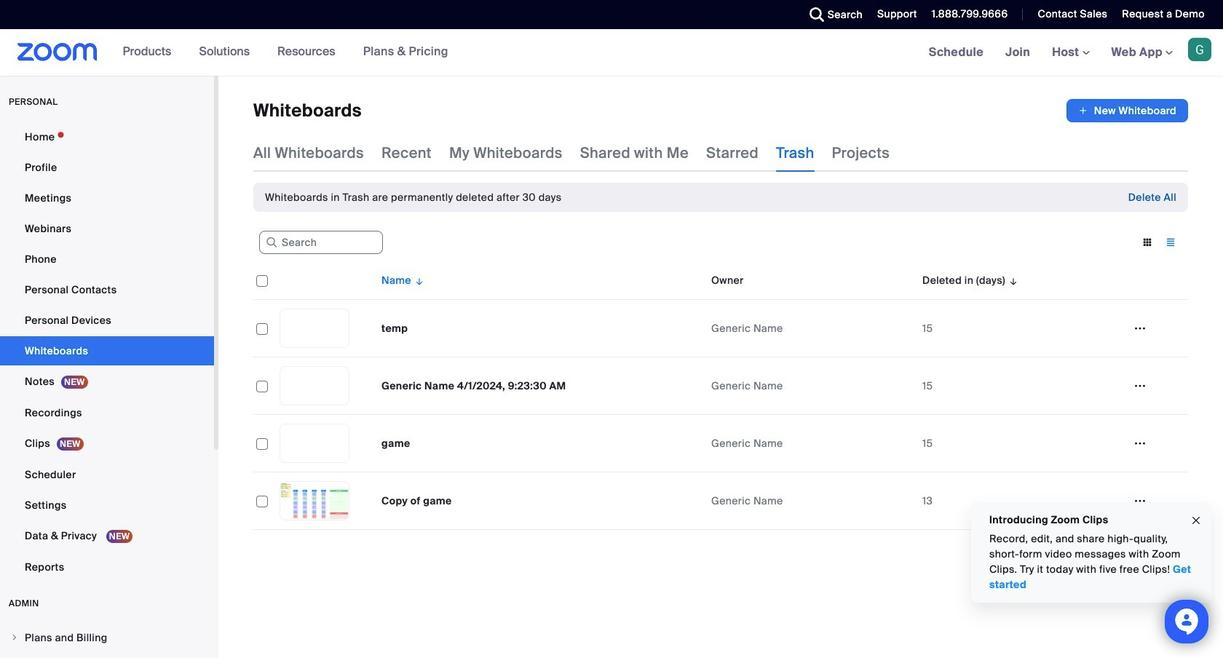 Task type: vqa. For each thing, say whether or not it's contained in the screenshot.
More options for Generic Name 4/1/2024, 9:23:30 AM icon
yes



Task type: locate. For each thing, give the bounding box(es) containing it.
0 horizontal spatial arrow down image
[[411, 272, 425, 289]]

application
[[1067, 99, 1189, 122], [253, 261, 1189, 530]]

product information navigation
[[97, 29, 460, 76]]

thumbnail of temp image
[[280, 310, 349, 347]]

personal menu menu
[[0, 122, 214, 583]]

grid mode, not selected image
[[1136, 236, 1159, 249]]

list mode, selected image
[[1159, 236, 1183, 249]]

1 horizontal spatial arrow down image
[[1006, 272, 1019, 289]]

1 vertical spatial application
[[253, 261, 1189, 530]]

banner
[[0, 29, 1224, 76]]

alert
[[265, 190, 562, 205]]

arrow down image
[[411, 272, 425, 289], [1006, 272, 1019, 289]]

Search text field
[[259, 231, 383, 254]]

2 arrow down image from the left
[[1006, 272, 1019, 289]]

zoom logo image
[[17, 43, 97, 61]]

profile picture image
[[1189, 38, 1212, 61]]

game element
[[382, 437, 410, 450]]

copy of game element
[[382, 495, 452, 508]]

0 vertical spatial application
[[1067, 99, 1189, 122]]

menu item
[[0, 624, 214, 652]]



Task type: describe. For each thing, give the bounding box(es) containing it.
generic name 4/1/2024, 9:23:30 am element
[[382, 379, 566, 393]]

more options for generic name 4/1/2024, 9:23:30 am image
[[1129, 379, 1152, 393]]

more options for copy of game image
[[1129, 495, 1152, 508]]

tabs of all whiteboard page tab list
[[253, 134, 890, 172]]

add image
[[1079, 103, 1089, 118]]

thumbnail of generic name 4/1/2024, 9:23:30 am image
[[280, 367, 349, 405]]

meetings navigation
[[918, 29, 1224, 76]]

thumbnail of copy of game image
[[280, 482, 349, 520]]

1 arrow down image from the left
[[411, 272, 425, 289]]

close image
[[1191, 512, 1202, 529]]

right image
[[10, 634, 19, 642]]

thumbnail of game image
[[280, 425, 349, 462]]

temp element
[[382, 322, 408, 335]]

more options for game image
[[1129, 437, 1152, 450]]

more options for temp image
[[1129, 322, 1152, 335]]



